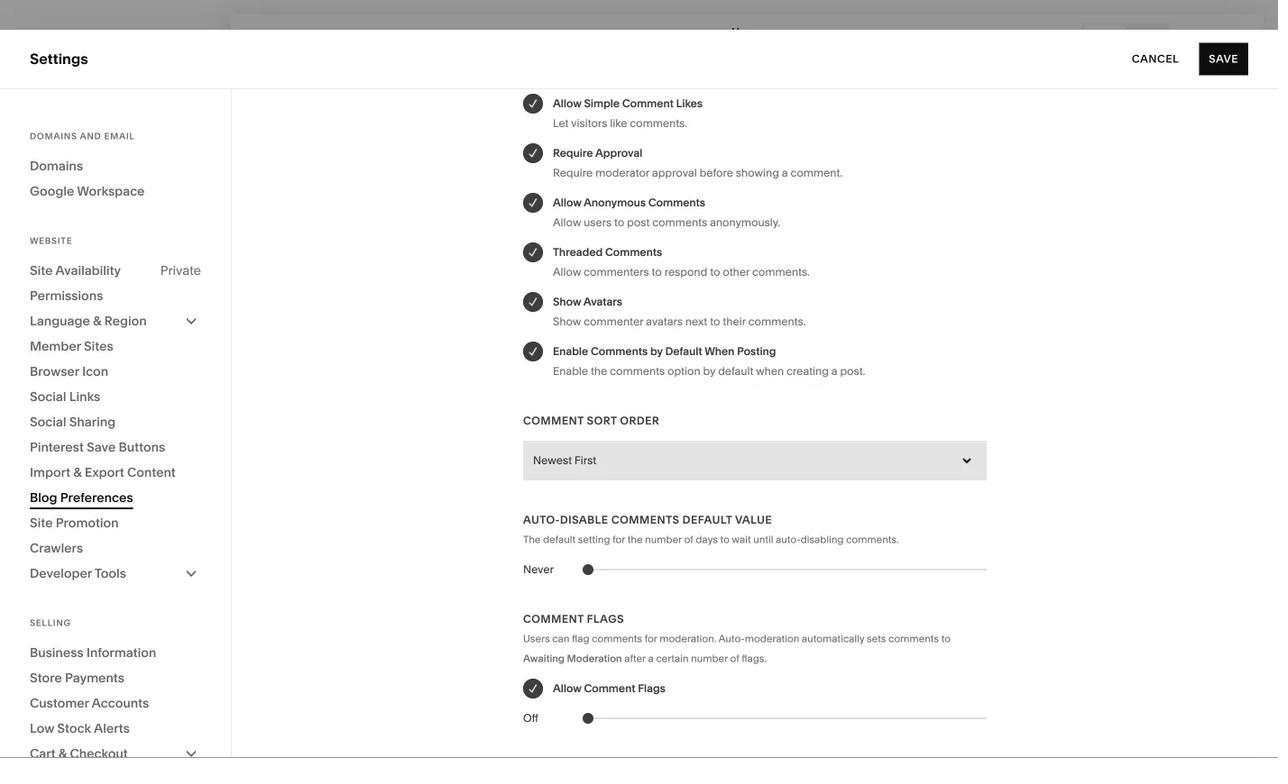Task type: locate. For each thing, give the bounding box(es) containing it.
to inside auto-disable comments default value the default setting for the number of days to wait until auto-disabling comments.
[[721, 534, 730, 546]]

newest
[[533, 454, 572, 467]]

1 vertical spatial default
[[543, 534, 576, 546]]

0 vertical spatial show
[[553, 296, 581, 309]]

1 vertical spatial site
[[30, 516, 53, 531]]

2 horizontal spatial the
[[658, 726, 677, 742]]

option
[[668, 365, 701, 378]]

import & export content link
[[30, 460, 201, 485]]

& up sites
[[93, 314, 101, 329]]

domains for domains
[[30, 158, 83, 174]]

comment inside comment flags users can flag comments for moderation. auto-moderation automatically sets comments to awaiting moderation after a certain number of flags.
[[523, 613, 584, 626]]

flags inside comment flags users can flag comments for moderation. auto-moderation automatically sets comments to awaiting moderation after a certain number of flags.
[[587, 613, 624, 626]]

value
[[735, 514, 772, 527]]

1 vertical spatial settings
[[30, 557, 86, 575]]

allow for allow comment flags
[[553, 683, 582, 696]]

0 vertical spatial site
[[30, 263, 53, 278]]

1 vertical spatial domains
[[30, 158, 83, 174]]

2 social from the top
[[30, 415, 66, 430]]

member
[[30, 339, 81, 354]]

require left moderator
[[553, 166, 593, 180]]

automatically
[[802, 633, 865, 646]]

0 horizontal spatial flags
[[587, 613, 624, 626]]

flags up "flag"
[[587, 613, 624, 626]]

selling
[[30, 144, 76, 162], [30, 618, 71, 629]]

to left respond
[[652, 266, 662, 279]]

for inside auto-disable comments default value the default setting for the number of days to wait until auto-disabling comments.
[[613, 534, 625, 546]]

allow left anonymous
[[553, 196, 582, 209]]

1 vertical spatial flags
[[638, 683, 666, 696]]

show left commenter
[[553, 315, 581, 328]]

users
[[584, 216, 612, 229]]

comment up 'can'
[[523, 613, 584, 626]]

domains left and
[[30, 131, 77, 142]]

for inside comment flags users can flag comments for moderation. auto-moderation automatically sets comments to awaiting moderation after a certain number of flags.
[[645, 633, 657, 646]]

allow down awaiting
[[553, 683, 582, 696]]

respond
[[665, 266, 708, 279]]

default up option
[[666, 345, 703, 358]]

domains up marketing
[[30, 158, 83, 174]]

days
[[696, 534, 718, 546]]

comments. inside show avatars show commenter avatars next to their comments.
[[749, 315, 806, 328]]

save
[[1209, 52, 1239, 65], [87, 440, 116, 455]]

comment inside "allow simple comment likes let visitors like comments."
[[622, 97, 674, 110]]

certain
[[656, 653, 689, 665]]

social links link
[[30, 384, 201, 410]]

number left days
[[645, 534, 682, 546]]

require
[[553, 147, 593, 160], [553, 166, 593, 180]]

0 horizontal spatial the
[[591, 365, 608, 378]]

4 allow from the top
[[553, 266, 581, 279]]

site promotion
[[30, 516, 119, 531]]

0 horizontal spatial a
[[648, 653, 654, 665]]

show left avatars
[[553, 296, 581, 309]]

0 vertical spatial the
[[591, 365, 608, 378]]

low stock alerts link
[[30, 716, 201, 742]]

number
[[645, 534, 682, 546], [691, 653, 728, 665]]

& up blog preferences
[[73, 465, 82, 480]]

a right after
[[648, 653, 654, 665]]

0 vertical spatial selling
[[30, 144, 76, 162]]

get
[[635, 726, 655, 742]]

to right 'next'
[[710, 315, 720, 328]]

1 vertical spatial show
[[553, 315, 581, 328]]

1 horizontal spatial by
[[703, 365, 716, 378]]

domains link
[[30, 153, 201, 179]]

default inside auto-disable comments default value the default setting for the number of days to wait until auto-disabling comments.
[[683, 514, 733, 527]]

comments. up posting
[[749, 315, 806, 328]]

your
[[386, 726, 413, 742]]

for up after
[[645, 633, 657, 646]]

information
[[87, 646, 156, 661]]

analytics link
[[30, 239, 200, 260]]

save inside save button
[[1209, 52, 1239, 65]]

2 vertical spatial a
[[648, 653, 654, 665]]

allow inside "allow simple comment likes let visitors like comments."
[[553, 97, 582, 110]]

member sites link
[[30, 334, 201, 359]]

comments. right disabling
[[846, 534, 899, 546]]

sort
[[587, 415, 617, 428]]

2 horizontal spatial a
[[832, 365, 838, 378]]

selling down domains and email
[[30, 144, 76, 162]]

auto- up flags.
[[719, 633, 745, 646]]

comments inside allow anonymous comments allow users to post comments anonymously.
[[653, 216, 708, 229]]

commenter
[[584, 315, 644, 328]]

None range field
[[523, 560, 987, 580], [523, 709, 987, 729], [523, 560, 987, 580], [523, 709, 987, 729]]

crawlers
[[30, 541, 83, 556]]

cancel button
[[1132, 43, 1180, 75]]

1 vertical spatial &
[[73, 465, 82, 480]]

your
[[751, 726, 777, 742]]

allow down threaded
[[553, 266, 581, 279]]

default
[[666, 345, 703, 358], [683, 514, 733, 527]]

store payments
[[30, 671, 124, 686]]

1 horizontal spatial auto-
[[719, 633, 745, 646]]

of right out
[[736, 726, 748, 742]]

sharing
[[69, 415, 116, 430]]

to right sets
[[942, 633, 951, 646]]

1 horizontal spatial a
[[782, 166, 788, 180]]

browser icon
[[30, 364, 108, 379]]

2 vertical spatial the
[[658, 726, 677, 742]]

0 vertical spatial for
[[613, 534, 625, 546]]

simple
[[584, 97, 620, 110]]

import & export content
[[30, 465, 176, 480]]

& for import
[[73, 465, 82, 480]]

5 allow from the top
[[553, 683, 582, 696]]

the right get in the bottom of the page
[[658, 726, 677, 742]]

0 vertical spatial &
[[93, 314, 101, 329]]

0 horizontal spatial auto-
[[523, 514, 560, 527]]

0 vertical spatial save
[[1209, 52, 1239, 65]]

settings up domains and email
[[30, 50, 88, 68]]

0 vertical spatial by
[[651, 345, 663, 358]]

site down analytics
[[30, 263, 53, 278]]

moderator
[[596, 166, 650, 180]]

comments up commenters
[[605, 246, 662, 259]]

1 horizontal spatial save
[[1209, 52, 1239, 65]]

acuity scheduling link
[[30, 271, 200, 292]]

threaded
[[553, 246, 603, 259]]

2 allow from the top
[[553, 196, 582, 209]]

social sharing
[[30, 415, 116, 430]]

comments left option
[[610, 365, 665, 378]]

0 horizontal spatial number
[[645, 534, 682, 546]]

of left days
[[685, 534, 694, 546]]

out
[[714, 726, 733, 742]]

flags down after
[[638, 683, 666, 696]]

social sharing link
[[30, 410, 201, 435]]

number inside comment flags users can flag comments for moderation. auto-moderation automatically sets comments to awaiting moderation after a certain number of flags.
[[691, 653, 728, 665]]

social for social sharing
[[30, 415, 66, 430]]

auto-disable comments default value the default setting for the number of days to wait until auto-disabling comments.
[[523, 514, 899, 546]]

comments up the threaded comments allow commenters to respond to other comments.
[[653, 216, 708, 229]]

comment up like
[[622, 97, 674, 110]]

comments. down likes
[[630, 117, 688, 130]]

comments right disable
[[612, 514, 680, 527]]

0 vertical spatial flags
[[587, 613, 624, 626]]

auto- up the
[[523, 514, 560, 527]]

comments down commenter
[[591, 345, 648, 358]]

social for social links
[[30, 389, 66, 405]]

comment down moderation
[[584, 683, 636, 696]]

& inside dropdown button
[[93, 314, 101, 329]]

icon
[[82, 364, 108, 379]]

1 horizontal spatial for
[[645, 633, 657, 646]]

to left post
[[614, 216, 625, 229]]

allow for allow simple comment likes let visitors like comments.
[[553, 97, 582, 110]]

social down browser
[[30, 389, 66, 405]]

default for when
[[666, 345, 703, 358]]

1 vertical spatial enable
[[553, 365, 588, 378]]

2 enable from the top
[[553, 365, 588, 378]]

1 vertical spatial social
[[30, 415, 66, 430]]

allow inside the threaded comments allow commenters to respond to other comments.
[[553, 266, 581, 279]]

a inside the require approval require moderator approval before showing a comment.
[[782, 166, 788, 180]]

1 site from the top
[[30, 263, 53, 278]]

1 vertical spatial default
[[683, 514, 733, 527]]

default for value
[[683, 514, 733, 527]]

1 vertical spatial require
[[553, 166, 593, 180]]

1 vertical spatial of
[[730, 653, 740, 665]]

comments down approval
[[649, 196, 706, 209]]

allow up let
[[553, 97, 582, 110]]

1 horizontal spatial &
[[93, 314, 101, 329]]

require down let
[[553, 147, 593, 160]]

order
[[620, 415, 660, 428]]

comments inside allow anonymous comments allow users to post comments anonymously.
[[649, 196, 706, 209]]

allow anonymous comments allow users to post comments anonymously.
[[553, 196, 781, 229]]

selling up business
[[30, 618, 71, 629]]

site down blog
[[30, 516, 53, 531]]

0 vertical spatial domains
[[30, 131, 77, 142]]

comments. inside "allow simple comment likes let visitors like comments."
[[630, 117, 688, 130]]

allow
[[553, 97, 582, 110], [553, 196, 582, 209], [553, 216, 581, 229], [553, 266, 581, 279], [553, 683, 582, 696]]

analytics
[[30, 240, 93, 258]]

0 vertical spatial settings
[[30, 50, 88, 68]]

0 vertical spatial enable
[[553, 345, 588, 358]]

the inside 'enable comments by default when posting enable the comments option by default when creating a post.'
[[591, 365, 608, 378]]

0 vertical spatial number
[[645, 534, 682, 546]]

default inside 'enable comments by default when posting enable the comments option by default when creating a post.'
[[718, 365, 754, 378]]

comments. inside the threaded comments allow commenters to respond to other comments.
[[753, 266, 810, 279]]

settings
[[30, 50, 88, 68], [30, 557, 86, 575]]

0 horizontal spatial for
[[613, 534, 625, 546]]

1 horizontal spatial default
[[718, 365, 754, 378]]

ra
[[37, 655, 52, 668]]

default up days
[[683, 514, 733, 527]]

require approval require moderator approval before showing a comment.
[[553, 147, 843, 180]]

0 horizontal spatial save
[[87, 440, 116, 455]]

of left flags.
[[730, 653, 740, 665]]

export
[[85, 465, 124, 480]]

by down "when" on the right of the page
[[703, 365, 716, 378]]

browser icon link
[[30, 359, 201, 384]]

language & region button
[[30, 309, 201, 334]]

to left wait
[[721, 534, 730, 546]]

for right 'setting'
[[613, 534, 625, 546]]

1 allow from the top
[[553, 97, 582, 110]]

14
[[487, 726, 499, 742]]

by
[[651, 345, 663, 358], [703, 365, 716, 378]]

auto-
[[776, 534, 801, 546]]

default inside 'enable comments by default when posting enable the comments option by default when creating a post.'
[[666, 345, 703, 358]]

region
[[104, 314, 147, 329]]

1 vertical spatial selling
[[30, 618, 71, 629]]

comments. right other
[[753, 266, 810, 279]]

1 horizontal spatial the
[[628, 534, 643, 546]]

default down "when" on the right of the page
[[718, 365, 754, 378]]

scheduling
[[77, 272, 154, 290]]

0 vertical spatial default
[[666, 345, 703, 358]]

save right the cancel
[[1209, 52, 1239, 65]]

by down avatars
[[651, 345, 663, 358]]

default right the
[[543, 534, 576, 546]]

1 horizontal spatial flags
[[638, 683, 666, 696]]

allow simple comment likes let visitors like comments.
[[553, 97, 703, 130]]

1 vertical spatial number
[[691, 653, 728, 665]]

0 vertical spatial of
[[685, 534, 694, 546]]

settings down "crawlers"
[[30, 557, 86, 575]]

save button
[[1199, 43, 1249, 75]]

posting
[[737, 345, 776, 358]]

a left the post.
[[832, 365, 838, 378]]

2 settings from the top
[[30, 557, 86, 575]]

1 vertical spatial save
[[87, 440, 116, 455]]

promotion
[[56, 516, 119, 531]]

1 domains from the top
[[30, 131, 77, 142]]

1 require from the top
[[553, 147, 593, 160]]

1 enable from the top
[[553, 345, 588, 358]]

the up sort
[[591, 365, 608, 378]]

social up the pinterest
[[30, 415, 66, 430]]

2 domains from the top
[[30, 158, 83, 174]]

allow left the users
[[553, 216, 581, 229]]

rubyanndersson@gmail.com
[[72, 663, 218, 676]]

0 horizontal spatial default
[[543, 534, 576, 546]]

auto- inside auto-disable comments default value the default setting for the number of days to wait until auto-disabling comments.
[[523, 514, 560, 527]]

enable down commenter
[[553, 345, 588, 358]]

until
[[754, 534, 774, 546]]

import
[[30, 465, 70, 480]]

1 social from the top
[[30, 389, 66, 405]]

acuity
[[30, 272, 73, 290]]

anonymously.
[[710, 216, 781, 229]]

0 horizontal spatial &
[[73, 465, 82, 480]]

ruby
[[72, 648, 98, 661]]

show
[[553, 296, 581, 309], [553, 315, 581, 328]]

comments right sets
[[889, 633, 939, 646]]

save up the 'import & export content'
[[87, 440, 116, 455]]

most
[[680, 726, 711, 742]]

0 vertical spatial social
[[30, 389, 66, 405]]

0 vertical spatial require
[[553, 147, 593, 160]]

1 vertical spatial a
[[832, 365, 838, 378]]

threaded comments allow commenters to respond to other comments.
[[553, 246, 810, 279]]

default
[[718, 365, 754, 378], [543, 534, 576, 546]]

customer accounts
[[30, 696, 149, 712]]

2 site from the top
[[30, 516, 53, 531]]

1 vertical spatial auto-
[[719, 633, 745, 646]]

google workspace link
[[30, 179, 201, 204]]

0 vertical spatial default
[[718, 365, 754, 378]]

the
[[591, 365, 608, 378], [628, 534, 643, 546], [658, 726, 677, 742]]

1 vertical spatial the
[[628, 534, 643, 546]]

website
[[30, 236, 73, 246]]

enable
[[553, 345, 588, 358], [553, 365, 588, 378]]

auto-
[[523, 514, 560, 527], [719, 633, 745, 646]]

1 vertical spatial for
[[645, 633, 657, 646]]

comments inside auto-disable comments default value the default setting for the number of days to wait until auto-disabling comments.
[[612, 514, 680, 527]]

social inside "link"
[[30, 389, 66, 405]]

0 vertical spatial a
[[782, 166, 788, 180]]

1 horizontal spatial number
[[691, 653, 728, 665]]

when
[[756, 365, 784, 378]]

enable up comment sort order
[[553, 365, 588, 378]]

allow comment flags
[[553, 683, 666, 696]]

a right showing
[[782, 166, 788, 180]]

the right 'setting'
[[628, 534, 643, 546]]

0 horizontal spatial by
[[651, 345, 663, 358]]

2 vertical spatial of
[[736, 726, 748, 742]]

number down moderation.
[[691, 653, 728, 665]]

first
[[575, 454, 597, 467]]

0 vertical spatial auto-
[[523, 514, 560, 527]]



Task type: describe. For each thing, give the bounding box(es) containing it.
accounts
[[92, 696, 149, 712]]

let
[[553, 117, 569, 130]]

content
[[127, 465, 176, 480]]

the inside auto-disable comments default value the default setting for the number of days to wait until auto-disabling comments.
[[628, 534, 643, 546]]

1 show from the top
[[553, 296, 581, 309]]

moderation
[[567, 653, 622, 665]]

settings inside settings link
[[30, 557, 86, 575]]

to inside show avatars show commenter avatars next to their comments.
[[710, 315, 720, 328]]

default inside auto-disable comments default value the default setting for the number of days to wait until auto-disabling comments.
[[543, 534, 576, 546]]

site promotion link
[[30, 511, 201, 536]]

business
[[30, 646, 84, 661]]

1 vertical spatial by
[[703, 365, 716, 378]]

to inside allow anonymous comments allow users to post comments anonymously.
[[614, 216, 625, 229]]

site for site promotion
[[30, 516, 53, 531]]

2 selling from the top
[[30, 618, 71, 629]]

pinterest save buttons
[[30, 440, 165, 455]]

enable comments by default when posting enable the comments option by default when creating a post.
[[553, 345, 866, 378]]

to left other
[[710, 266, 721, 279]]

2 require from the top
[[553, 166, 593, 180]]

to inside comment flags users can flag comments for moderation. auto-moderation automatically sets comments to awaiting moderation after a certain number of flags.
[[942, 633, 951, 646]]

language & region
[[30, 314, 147, 329]]

of inside auto-disable comments default value the default setting for the number of days to wait until auto-disabling comments.
[[685, 534, 694, 546]]

other
[[723, 266, 750, 279]]

their
[[723, 315, 746, 328]]

social links
[[30, 389, 100, 405]]

preferences
[[60, 490, 133, 506]]

creating
[[787, 365, 829, 378]]

site availability
[[30, 263, 121, 278]]

1 settings from the top
[[30, 50, 88, 68]]

days.
[[503, 726, 534, 742]]

commenters
[[584, 266, 649, 279]]

ruby anderson rubyanndersson@gmail.com
[[72, 648, 218, 676]]

blog
[[30, 490, 57, 506]]

& for language
[[93, 314, 101, 329]]

flag
[[572, 633, 590, 646]]

sites
[[84, 339, 113, 354]]

payments
[[65, 671, 124, 686]]

domains for domains and email
[[30, 131, 77, 142]]

the
[[523, 534, 541, 546]]

alerts
[[94, 721, 130, 737]]

library
[[72, 525, 120, 543]]

stock
[[57, 721, 91, 737]]

comments inside 'enable comments by default when posting enable the comments option by default when creating a post.'
[[610, 365, 665, 378]]

like
[[610, 117, 628, 130]]

links
[[69, 389, 100, 405]]

cancel
[[1132, 52, 1180, 65]]

comments inside 'enable comments by default when posting enable the comments option by default when creating a post.'
[[591, 345, 648, 358]]

auto- inside comment flags users can flag comments for moderation. auto-moderation automatically sets comments to awaiting moderation after a certain number of flags.
[[719, 633, 745, 646]]

off
[[523, 712, 539, 725]]

asset library link
[[30, 524, 200, 545]]

language
[[30, 314, 90, 329]]

low
[[30, 721, 54, 737]]

1 selling from the top
[[30, 144, 76, 162]]

trial
[[416, 726, 438, 742]]

business information link
[[30, 641, 201, 666]]

moderation.
[[660, 633, 717, 646]]

blog preferences link
[[30, 485, 201, 511]]

browser
[[30, 364, 79, 379]]

site for site availability
[[30, 263, 53, 278]]

avatars
[[646, 315, 683, 328]]

anderson
[[100, 648, 151, 661]]

approval
[[652, 166, 697, 180]]

store
[[30, 671, 62, 686]]

next
[[686, 315, 708, 328]]

disabling
[[801, 534, 844, 546]]

now
[[592, 726, 617, 742]]

comment sort order
[[523, 415, 660, 428]]

permissions link
[[30, 283, 201, 309]]

comment up newest in the bottom of the page
[[523, 415, 584, 428]]

comments inside the threaded comments allow commenters to respond to other comments.
[[605, 246, 662, 259]]

pinterest save buttons link
[[30, 435, 201, 460]]

allow for allow anonymous comments allow users to post comments anonymously.
[[553, 196, 582, 209]]

of inside comment flags users can flag comments for moderation. auto-moderation automatically sets comments to awaiting moderation after a certain number of flags.
[[730, 653, 740, 665]]

moderation
[[745, 633, 800, 646]]

can
[[553, 633, 570, 646]]

showing
[[736, 166, 780, 180]]

anonymous
[[584, 196, 646, 209]]

setting
[[578, 534, 610, 546]]

comment flags users can flag comments for moderation. auto-moderation automatically sets comments to awaiting moderation after a certain number of flags.
[[523, 613, 951, 665]]

wait
[[732, 534, 751, 546]]

your trial ends in 14 days. upgrade now to get the most out of your site.
[[386, 726, 804, 742]]

member sites
[[30, 339, 113, 354]]

avatars
[[584, 296, 623, 309]]

2 show from the top
[[553, 315, 581, 328]]

buttons
[[119, 440, 165, 455]]

pinterest
[[30, 440, 84, 455]]

to left get in the bottom of the page
[[620, 726, 632, 742]]

developer
[[30, 566, 92, 582]]

crawlers link
[[30, 536, 201, 561]]

email
[[104, 131, 135, 142]]

customer
[[30, 696, 89, 712]]

never
[[523, 564, 554, 577]]

home
[[732, 25, 763, 38]]

blog preferences
[[30, 490, 133, 506]]

post
[[627, 216, 650, 229]]

post.
[[840, 365, 866, 378]]

marketing
[[30, 176, 100, 194]]

3 allow from the top
[[553, 216, 581, 229]]

save inside pinterest save buttons link
[[87, 440, 116, 455]]

when
[[705, 345, 735, 358]]

likes
[[676, 97, 703, 110]]

disable
[[560, 514, 609, 527]]

a inside comment flags users can flag comments for moderation. auto-moderation automatically sets comments to awaiting moderation after a certain number of flags.
[[648, 653, 654, 665]]

domains and email
[[30, 131, 135, 142]]

number inside auto-disable comments default value the default setting for the number of days to wait until auto-disabling comments.
[[645, 534, 682, 546]]

comments up after
[[592, 633, 643, 646]]

a inside 'enable comments by default when posting enable the comments option by default when creating a post.'
[[832, 365, 838, 378]]

workspace
[[77, 184, 145, 199]]

comments. inside auto-disable comments default value the default setting for the number of days to wait until auto-disabling comments.
[[846, 534, 899, 546]]

users
[[523, 633, 550, 646]]



Task type: vqa. For each thing, say whether or not it's contained in the screenshot.
'Selling' inside Selling link
yes



